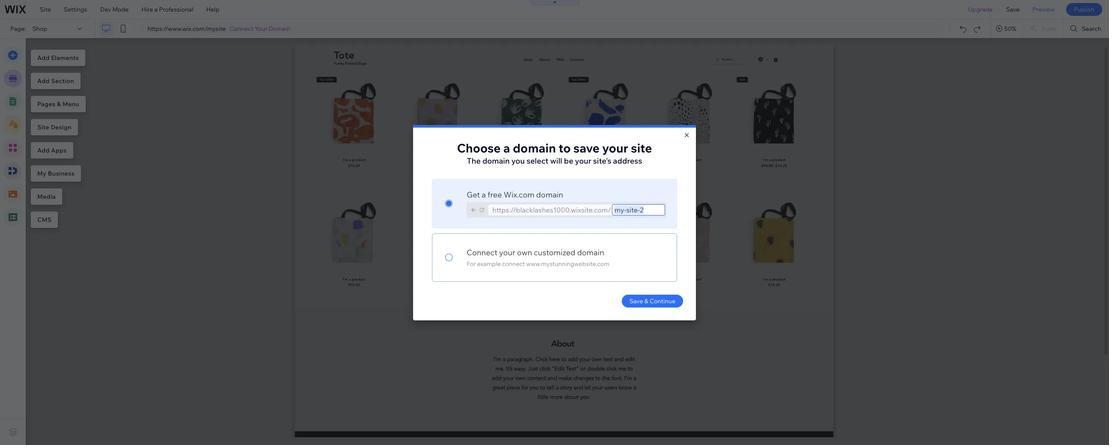 Task type: describe. For each thing, give the bounding box(es) containing it.
will
[[550, 156, 562, 166]]

search
[[1082, 25, 1102, 33]]

domain
[[269, 25, 290, 33]]

mode
[[112, 6, 129, 13]]

for
[[467, 260, 476, 268]]

a for free
[[482, 190, 486, 200]]

example
[[477, 260, 501, 268]]

get
[[467, 190, 480, 200]]

dev mode
[[100, 6, 129, 13]]

site
[[631, 140, 652, 155]]

domain down choose on the top left of page
[[483, 156, 510, 166]]

get a free wix.com domain
[[467, 190, 563, 200]]

search button
[[1064, 19, 1109, 38]]

2 horizontal spatial your
[[602, 140, 628, 155]]

customized
[[534, 248, 576, 257]]

save & continue button
[[622, 295, 683, 308]]

preview button
[[1026, 0, 1061, 19]]

a for professional
[[154, 6, 158, 13]]

help
[[206, 6, 219, 13]]

hire a professional
[[141, 6, 193, 13]]

wix.com
[[504, 190, 535, 200]]

choose
[[457, 140, 501, 155]]

to
[[559, 140, 571, 155]]

50%
[[1005, 25, 1017, 33]]

tools
[[1041, 25, 1056, 33]]

a for domain
[[504, 140, 510, 155]]

0 horizontal spatial connect
[[230, 25, 254, 33]]

50% button
[[991, 19, 1023, 38]]

save for save & continue
[[630, 297, 643, 305]]

choose a domain to save your site the domain you select will be your site's address
[[457, 140, 652, 166]]

preview
[[1033, 6, 1055, 13]]

domain up the https://blacklashes1000.wixsite.com/
[[536, 190, 563, 200]]

site
[[40, 6, 51, 13]]



Task type: vqa. For each thing, say whether or not it's contained in the screenshot.
the Settings
yes



Task type: locate. For each thing, give the bounding box(es) containing it.
save left the &
[[630, 297, 643, 305]]

the
[[467, 156, 481, 166]]

save up 50%
[[1006, 6, 1020, 13]]

domain
[[513, 140, 556, 155], [483, 156, 510, 166], [536, 190, 563, 200], [577, 248, 604, 257]]

connect inside 'connect your own customized domain for example connect www.mystunningwebsite.com'
[[467, 248, 498, 257]]

hire
[[141, 6, 153, 13]]

&
[[645, 297, 649, 305]]

site's
[[593, 156, 612, 166]]

1 vertical spatial connect
[[467, 248, 498, 257]]

2 horizontal spatial a
[[504, 140, 510, 155]]

domain inside 'connect your own customized domain for example connect www.mystunningwebsite.com'
[[577, 248, 604, 257]]

your inside 'connect your own customized domain for example connect www.mystunningwebsite.com'
[[499, 248, 515, 257]]

dev
[[100, 6, 111, 13]]

1 horizontal spatial a
[[482, 190, 486, 200]]

domain up www.mystunningwebsite.com
[[577, 248, 604, 257]]

None text field
[[612, 204, 665, 215]]

0 horizontal spatial a
[[154, 6, 158, 13]]

be
[[564, 156, 573, 166]]

domain up select
[[513, 140, 556, 155]]

free
[[488, 190, 502, 200]]

0 vertical spatial your
[[602, 140, 628, 155]]

0 horizontal spatial your
[[499, 248, 515, 257]]

www.mystunningwebsite.com
[[526, 260, 610, 268]]

connect up example
[[467, 248, 498, 257]]

select
[[527, 156, 549, 166]]

publish button
[[1066, 3, 1103, 16]]

a
[[154, 6, 158, 13], [504, 140, 510, 155], [482, 190, 486, 200]]

2 vertical spatial a
[[482, 190, 486, 200]]

1 vertical spatial a
[[504, 140, 510, 155]]

your
[[255, 25, 267, 33]]

0 vertical spatial a
[[154, 6, 158, 13]]

2 vertical spatial your
[[499, 248, 515, 257]]

your up connect at the bottom left of page
[[499, 248, 515, 257]]

save
[[1006, 6, 1020, 13], [630, 297, 643, 305]]

0 vertical spatial connect
[[230, 25, 254, 33]]

1 vertical spatial your
[[575, 156, 592, 166]]

save button
[[1000, 0, 1026, 19]]

your down save
[[575, 156, 592, 166]]

1 horizontal spatial save
[[1006, 6, 1020, 13]]

shop
[[32, 25, 47, 33]]

https://blacklashes1000.wixsite.com/
[[493, 206, 611, 214]]

publish
[[1074, 6, 1095, 13]]

a right hire at the top left
[[154, 6, 158, 13]]

your
[[602, 140, 628, 155], [575, 156, 592, 166], [499, 248, 515, 257]]

0 horizontal spatial save
[[630, 297, 643, 305]]

save for save
[[1006, 6, 1020, 13]]

1 horizontal spatial your
[[575, 156, 592, 166]]

a inside choose a domain to save your site the domain you select will be your site's address
[[504, 140, 510, 155]]

save & continue
[[630, 297, 676, 305]]

you
[[512, 156, 525, 166]]

0 vertical spatial save
[[1006, 6, 1020, 13]]

address
[[613, 156, 642, 166]]

continue
[[650, 297, 676, 305]]

settings
[[64, 6, 87, 13]]

own
[[517, 248, 532, 257]]

https://www.wix.com/mysite
[[147, 25, 226, 33]]

1 horizontal spatial connect
[[467, 248, 498, 257]]

upgrade
[[968, 6, 993, 13]]

save
[[574, 140, 600, 155]]

professional
[[159, 6, 193, 13]]

tools button
[[1023, 19, 1064, 38]]

connect
[[230, 25, 254, 33], [467, 248, 498, 257]]

https://www.wix.com/mysite connect your domain
[[147, 25, 290, 33]]

connect
[[502, 260, 525, 268]]

a right get
[[482, 190, 486, 200]]

connect left your
[[230, 25, 254, 33]]

your up address
[[602, 140, 628, 155]]

connect your own customized domain for example connect www.mystunningwebsite.com
[[467, 248, 610, 268]]

1 vertical spatial save
[[630, 297, 643, 305]]

a right choose on the top left of page
[[504, 140, 510, 155]]



